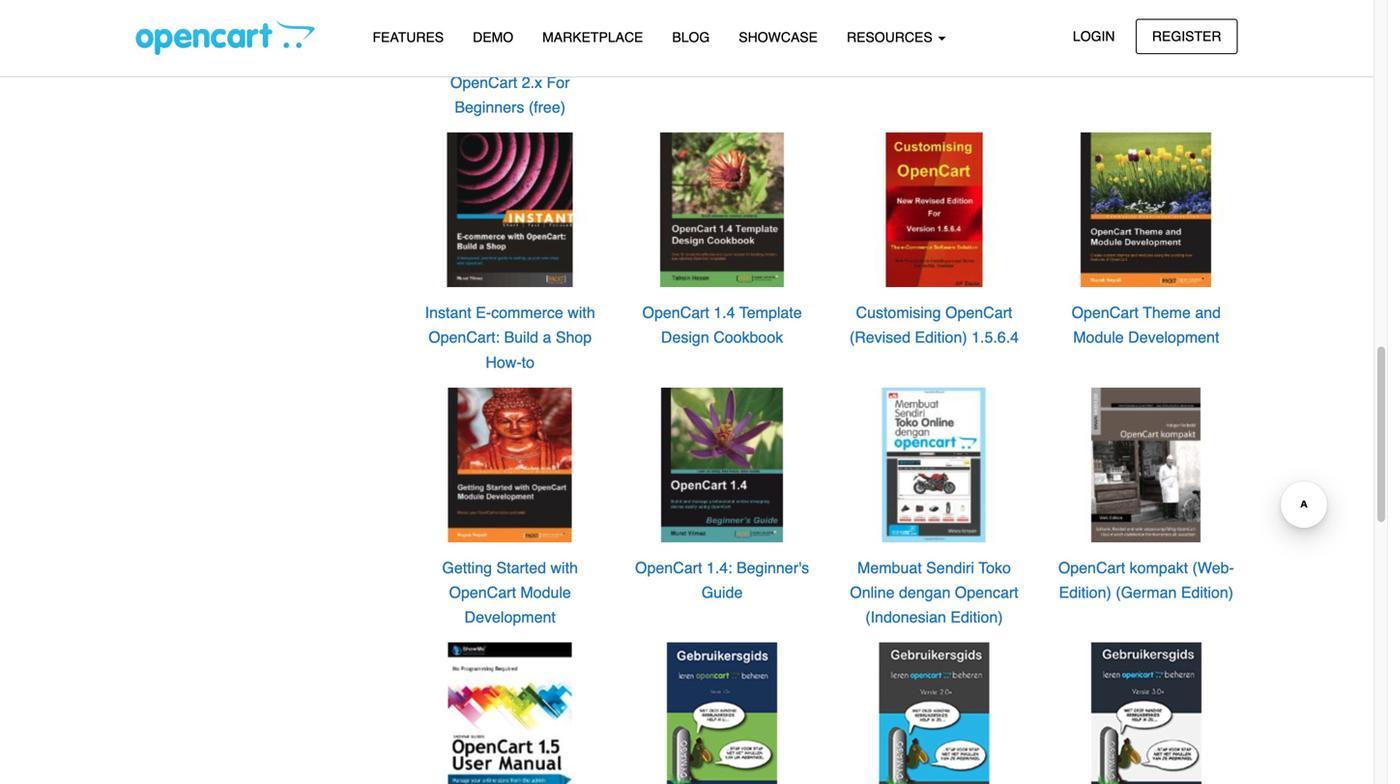 Task type: vqa. For each thing, say whether or not it's contained in the screenshot.
1.4:
yes



Task type: locate. For each thing, give the bounding box(es) containing it.
tips inside opencart 2.0 tips and tricks #3 (free)
[[742, 24, 770, 42]]

development inside "getting started with opencart module development"
[[465, 608, 556, 626]]

guide up the for
[[531, 24, 572, 42]]

2 getting from the top
[[442, 559, 492, 577]]

0 horizontal spatial module
[[521, 584, 571, 602]]

#3
[[713, 49, 730, 67]]

tips
[[742, 24, 770, 42], [954, 24, 983, 42], [1166, 24, 1195, 42]]

opencart gebruikersgids v2.0+ image
[[856, 642, 1013, 784]]

getting started with opencart module development
[[442, 559, 578, 626]]

2.x
[[522, 73, 543, 91]]

the
[[432, 24, 458, 42]]

2 2.0 from the left
[[928, 24, 950, 42]]

1 horizontal spatial module
[[1074, 329, 1125, 346]]

commerce
[[491, 304, 564, 322]]

2 horizontal spatial 2.0
[[1141, 24, 1162, 42]]

1 horizontal spatial (free)
[[947, 49, 989, 67]]

2 horizontal spatial tips
[[1166, 24, 1195, 42]]

marketplace link
[[528, 20, 658, 54]]

to inside instant e-commerce with opencart: build a shop how-to
[[522, 353, 535, 371]]

opencart inside "the definitive guide to getting started with opencart 2.x for beginners (free)"
[[451, 73, 518, 91]]

showcase link
[[725, 20, 833, 54]]

(free) for #3
[[735, 49, 777, 67]]

tricks
[[668, 49, 709, 67], [880, 49, 921, 67], [1103, 49, 1144, 67]]

tricks inside opencart 2.0 tips and tricks (free)
[[1103, 49, 1144, 67]]

to
[[576, 24, 589, 42], [522, 353, 535, 371]]

toko
[[979, 559, 1012, 577]]

opencart 2.0 tips and tricks (free)
[[1069, 24, 1225, 67]]

tips inside opencart 2.0 tips and tricks #2 (free)
[[954, 24, 983, 42]]

1.4:
[[707, 559, 733, 577]]

0 vertical spatial module
[[1074, 329, 1125, 346]]

0 horizontal spatial guide
[[531, 24, 572, 42]]

1 tricks from the left
[[668, 49, 709, 67]]

membuat sendiri toko online dengan opencart (indonesian edition) image
[[856, 387, 1013, 544]]

2 vertical spatial with
[[551, 559, 578, 577]]

tricks down resources
[[880, 49, 921, 67]]

module inside the opencart theme and module development
[[1074, 329, 1125, 346]]

development
[[1129, 329, 1220, 346], [465, 608, 556, 626]]

0 horizontal spatial development
[[465, 608, 556, 626]]

resources
[[847, 30, 937, 45]]

(free) right #2
[[947, 49, 989, 67]]

opencart theme and module development link
[[1072, 304, 1222, 346]]

1 horizontal spatial development
[[1129, 329, 1220, 346]]

beginner's
[[737, 559, 810, 577]]

register
[[1153, 29, 1222, 44]]

0 vertical spatial development
[[1129, 329, 1220, 346]]

tricks for #2
[[880, 49, 921, 67]]

membuat sendiri toko online dengan opencart (indonesian edition)
[[850, 559, 1019, 626]]

0 vertical spatial with
[[551, 49, 578, 67]]

2 tricks from the left
[[880, 49, 921, 67]]

and for opencart 2.0 tips and tricks (free)
[[1199, 24, 1225, 42]]

0 vertical spatial getting
[[442, 49, 492, 67]]

opencart inside the opencart theme and module development
[[1072, 304, 1139, 322]]

1 2.0 from the left
[[716, 24, 738, 42]]

3 tricks from the left
[[1103, 49, 1144, 67]]

opencart for opencart 2.0 tips and tricks #3 (free)
[[645, 24, 712, 42]]

cookbook
[[714, 329, 784, 346]]

e-
[[476, 304, 491, 322]]

module
[[1074, 329, 1125, 346], [521, 584, 571, 602]]

membuat
[[858, 559, 922, 577]]

definitive
[[463, 24, 526, 42]]

1 vertical spatial to
[[522, 353, 535, 371]]

2 horizontal spatial tricks
[[1103, 49, 1144, 67]]

customising opencart (revised edition) 1.5.6.4 image
[[856, 132, 1013, 288]]

1 horizontal spatial tricks
[[880, 49, 921, 67]]

(revised
[[850, 329, 911, 346]]

3 tips from the left
[[1166, 24, 1195, 42]]

opencart inside opencart kompakt (web- edition) (german edition)
[[1059, 559, 1126, 577]]

0 vertical spatial started
[[497, 49, 547, 67]]

#2
[[925, 49, 943, 67]]

and inside opencart 2.0 tips and tricks #2 (free)
[[987, 24, 1013, 42]]

with inside instant e-commerce with opencart: build a shop how-to
[[568, 304, 596, 322]]

opencart for opencart 2.0 tips and tricks #2 (free)
[[857, 24, 924, 42]]

(free) down showcase
[[735, 49, 777, 67]]

1 vertical spatial getting
[[442, 559, 492, 577]]

with
[[551, 49, 578, 67], [568, 304, 596, 322], [551, 559, 578, 577]]

opencart for opencart 1.4 template design cookbook
[[643, 304, 710, 322]]

2 tips from the left
[[954, 24, 983, 42]]

1 (free) from the left
[[735, 49, 777, 67]]

1 vertical spatial started
[[497, 559, 547, 577]]

and
[[775, 24, 800, 42], [987, 24, 1013, 42], [1199, 24, 1225, 42], [1196, 304, 1222, 322]]

started inside "the definitive guide to getting started with opencart 2.x for beginners (free)"
[[497, 49, 547, 67]]

(free) inside opencart 2.0 tips and tricks #3 (free)
[[735, 49, 777, 67]]

edition) down customising
[[915, 329, 968, 346]]

tricks down 'blog'
[[668, 49, 709, 67]]

(web-
[[1193, 559, 1235, 577]]

2 horizontal spatial (free)
[[1148, 49, 1191, 67]]

guide
[[531, 24, 572, 42], [702, 584, 743, 602]]

to inside "the definitive guide to getting started with opencart 2.x for beginners (free)"
[[576, 24, 589, 42]]

(free) for #2
[[947, 49, 989, 67]]

edition) down "opencart"
[[951, 608, 1004, 626]]

getting inside "the definitive guide to getting started with opencart 2.x for beginners (free)"
[[442, 49, 492, 67]]

2.0 inside opencart 2.0 tips and tricks (free)
[[1141, 24, 1162, 42]]

login
[[1074, 29, 1116, 44]]

1 getting from the top
[[442, 49, 492, 67]]

2.0 right login
[[1141, 24, 1162, 42]]

started
[[497, 49, 547, 67], [497, 559, 547, 577]]

the definitive guide to getting started with opencart 2.x for beginners (free) link
[[432, 24, 589, 116]]

2.0 inside opencart 2.0 tips and tricks #3 (free)
[[716, 24, 738, 42]]

guide down 1.4:
[[702, 584, 743, 602]]

development up showme guides opencart 1.5 user manual image
[[465, 608, 556, 626]]

opencart - open source shopping cart solution image
[[136, 20, 315, 55]]

0 vertical spatial to
[[576, 24, 589, 42]]

opencart theme and module development image
[[1069, 132, 1225, 288]]

with inside "getting started with opencart module development"
[[551, 559, 578, 577]]

opencart kompakt (web-edition) (german edition) image
[[1069, 387, 1225, 544]]

and inside opencart 2.0 tips and tricks #3 (free)
[[775, 24, 800, 42]]

features link
[[358, 20, 459, 54]]

opencart inside opencart 1.4: beginner's guide
[[636, 559, 703, 577]]

instant e-commerce with opencart: build a shop how-to
[[425, 304, 596, 371]]

opencart inside the opencart 1.4 template design cookbook
[[643, 304, 710, 322]]

1 horizontal spatial guide
[[702, 584, 743, 602]]

tricks inside opencart 2.0 tips and tricks #2 (free)
[[880, 49, 921, 67]]

2 (free) from the left
[[947, 49, 989, 67]]

1 tips from the left
[[742, 24, 770, 42]]

1 vertical spatial module
[[521, 584, 571, 602]]

1.5.6.4
[[972, 329, 1020, 346]]

edition) inside customising opencart (revised edition) 1.5.6.4
[[915, 329, 968, 346]]

(free)
[[529, 98, 566, 116]]

0 horizontal spatial (free)
[[735, 49, 777, 67]]

tips inside opencart 2.0 tips and tricks (free)
[[1166, 24, 1195, 42]]

beginners
[[455, 98, 525, 116]]

development down theme
[[1129, 329, 1220, 346]]

0 horizontal spatial tips
[[742, 24, 770, 42]]

2 started from the top
[[497, 559, 547, 577]]

0 vertical spatial guide
[[531, 24, 572, 42]]

2.0 inside opencart 2.0 tips and tricks #2 (free)
[[928, 24, 950, 42]]

0 horizontal spatial tricks
[[668, 49, 709, 67]]

opencart inside opencart 2.0 tips and tricks (free)
[[1069, 24, 1136, 42]]

3 2.0 from the left
[[1141, 24, 1162, 42]]

opencart 1.4 template design cookbook image
[[644, 132, 801, 288]]

(free) down the register
[[1148, 49, 1191, 67]]

opencart inside opencart 2.0 tips and tricks #2 (free)
[[857, 24, 924, 42]]

and inside opencart 2.0 tips and tricks (free)
[[1199, 24, 1225, 42]]

1 vertical spatial development
[[465, 608, 556, 626]]

and for opencart 2.0 tips and tricks #2 (free)
[[987, 24, 1013, 42]]

1 horizontal spatial to
[[576, 24, 589, 42]]

2.0 up #3
[[716, 24, 738, 42]]

opencart for opencart theme and module development
[[1072, 304, 1139, 322]]

tricks down login
[[1103, 49, 1144, 67]]

how-
[[486, 353, 522, 371]]

opencart
[[645, 24, 712, 42], [857, 24, 924, 42], [1069, 24, 1136, 42], [451, 73, 518, 91], [643, 304, 710, 322], [946, 304, 1013, 322], [1072, 304, 1139, 322], [636, 559, 703, 577], [1059, 559, 1126, 577], [449, 584, 516, 602]]

customising opencart (revised edition) 1.5.6.4 link
[[850, 304, 1020, 346]]

opencart inside customising opencart (revised edition) 1.5.6.4
[[946, 304, 1013, 322]]

opencart 2.0 tips and tricks #3 (free)
[[645, 24, 800, 67]]

opencart for opencart 2.0 tips and tricks (free)
[[1069, 24, 1136, 42]]

edition) left (german
[[1060, 584, 1112, 602]]

3 (free) from the left
[[1148, 49, 1191, 67]]

features
[[373, 30, 444, 45]]

opencart gebruikersgids v1.5+ image
[[644, 642, 801, 784]]

getting
[[442, 49, 492, 67], [442, 559, 492, 577]]

1 horizontal spatial tips
[[954, 24, 983, 42]]

with inside "the definitive guide to getting started with opencart 2.x for beginners (free)"
[[551, 49, 578, 67]]

tips for #3
[[742, 24, 770, 42]]

0 horizontal spatial 2.0
[[716, 24, 738, 42]]

edition)
[[915, 329, 968, 346], [1060, 584, 1112, 602], [1182, 584, 1234, 602], [951, 608, 1004, 626]]

opencart for opencart kompakt (web- edition) (german edition)
[[1059, 559, 1126, 577]]

0 horizontal spatial to
[[522, 353, 535, 371]]

(free) inside opencart 2.0 tips and tricks #2 (free)
[[947, 49, 989, 67]]

tricks inside opencart 2.0 tips and tricks #3 (free)
[[668, 49, 709, 67]]

1 vertical spatial with
[[568, 304, 596, 322]]

(free)
[[735, 49, 777, 67], [947, 49, 989, 67], [1148, 49, 1191, 67]]

1 horizontal spatial 2.0
[[928, 24, 950, 42]]

opencart inside opencart 2.0 tips and tricks #3 (free)
[[645, 24, 712, 42]]

1 vertical spatial guide
[[702, 584, 743, 602]]

2.0
[[716, 24, 738, 42], [928, 24, 950, 42], [1141, 24, 1162, 42]]

2.0 up #2
[[928, 24, 950, 42]]

1 started from the top
[[497, 49, 547, 67]]



Task type: describe. For each thing, give the bounding box(es) containing it.
design
[[662, 329, 710, 346]]

dengan
[[900, 584, 951, 602]]

2.0 for (free)
[[1141, 24, 1162, 42]]

getting started with opencart module development image
[[432, 387, 589, 544]]

showme guides opencart 1.5 user manual image
[[432, 642, 589, 784]]

customising opencart (revised edition) 1.5.6.4
[[850, 304, 1020, 346]]

opencart 2.0 tips and tricks (free) link
[[1069, 24, 1225, 67]]

login link
[[1057, 19, 1132, 54]]

1.4
[[714, 304, 736, 322]]

getting inside "getting started with opencart module development"
[[442, 559, 492, 577]]

shop
[[556, 329, 592, 346]]

demo
[[473, 30, 514, 45]]

instant e-commerce with opencart: build a shop how-to link
[[425, 304, 596, 371]]

online
[[850, 584, 895, 602]]

edition) inside membuat sendiri toko online dengan opencart (indonesian edition)
[[951, 608, 1004, 626]]

template
[[740, 304, 802, 322]]

opencart
[[955, 584, 1019, 602]]

opencart for opencart 1.4: beginner's guide
[[636, 559, 703, 577]]

tricks for #3
[[668, 49, 709, 67]]

opencart 2.0 tips and tricks #2 (free) link
[[857, 24, 1013, 67]]

opencart 1.4 template design cookbook
[[643, 304, 802, 346]]

register link
[[1136, 19, 1239, 54]]

(free) inside opencart 2.0 tips and tricks (free)
[[1148, 49, 1191, 67]]

opencart:
[[429, 329, 500, 346]]

(german
[[1116, 584, 1178, 602]]

tips for (free)
[[1166, 24, 1195, 42]]

a
[[543, 329, 552, 346]]

kompakt
[[1130, 559, 1189, 577]]

the definitive guide to getting started with opencart 2.x for beginners (free)
[[432, 24, 589, 116]]

opencart kompakt (web- edition) (german edition) link
[[1059, 559, 1235, 602]]

and inside the opencart theme and module development
[[1196, 304, 1222, 322]]

opencart 1.4: beginner's guide link
[[636, 559, 810, 602]]

instant e-commerce with opencart: build a shop how-to image
[[432, 132, 589, 288]]

theme
[[1144, 304, 1192, 322]]

opencart 1.4: beginner's guide
[[636, 559, 810, 602]]

module inside "getting started with opencart module development"
[[521, 584, 571, 602]]

opencart theme and module development
[[1072, 304, 1222, 346]]

opencart 1.4 template design cookbook link
[[643, 304, 802, 346]]

tricks for (free)
[[1103, 49, 1144, 67]]

development inside the opencart theme and module development
[[1129, 329, 1220, 346]]

membuat sendiri toko online dengan opencart (indonesian edition) link
[[850, 559, 1019, 626]]

blog link
[[658, 20, 725, 54]]

instant
[[425, 304, 472, 322]]

blog
[[673, 30, 710, 45]]

sendiri
[[927, 559, 975, 577]]

for
[[547, 73, 570, 91]]

customising
[[857, 304, 942, 322]]

2.0 for #2
[[928, 24, 950, 42]]

showcase
[[739, 30, 818, 45]]

guide inside opencart 1.4: beginner's guide
[[702, 584, 743, 602]]

edition) down (web-
[[1182, 584, 1234, 602]]

and for opencart 2.0 tips and tricks #3 (free)
[[775, 24, 800, 42]]

opencart 2.0 tips and tricks #3 (free) link
[[645, 24, 800, 67]]

marketplace
[[543, 30, 644, 45]]

(indonesian
[[866, 608, 947, 626]]

opencart 2.0 tips and tricks #2 (free)
[[857, 24, 1013, 67]]

resources link
[[833, 20, 961, 54]]

demo link
[[459, 20, 528, 54]]

tips for #2
[[954, 24, 983, 42]]

build
[[504, 329, 539, 346]]

2.0 for #3
[[716, 24, 738, 42]]

opencart gebruikersgids v3.0+ image
[[1069, 642, 1225, 784]]

opencart kompakt (web- edition) (german edition)
[[1059, 559, 1235, 602]]

opencart inside "getting started with opencart module development"
[[449, 584, 516, 602]]

started inside "getting started with opencart module development"
[[497, 559, 547, 577]]

opencart 1.4: beginner's guide image
[[644, 387, 801, 544]]

guide inside "the definitive guide to getting started with opencart 2.x for beginners (free)"
[[531, 24, 572, 42]]

getting started with opencart module development link
[[442, 559, 578, 626]]



